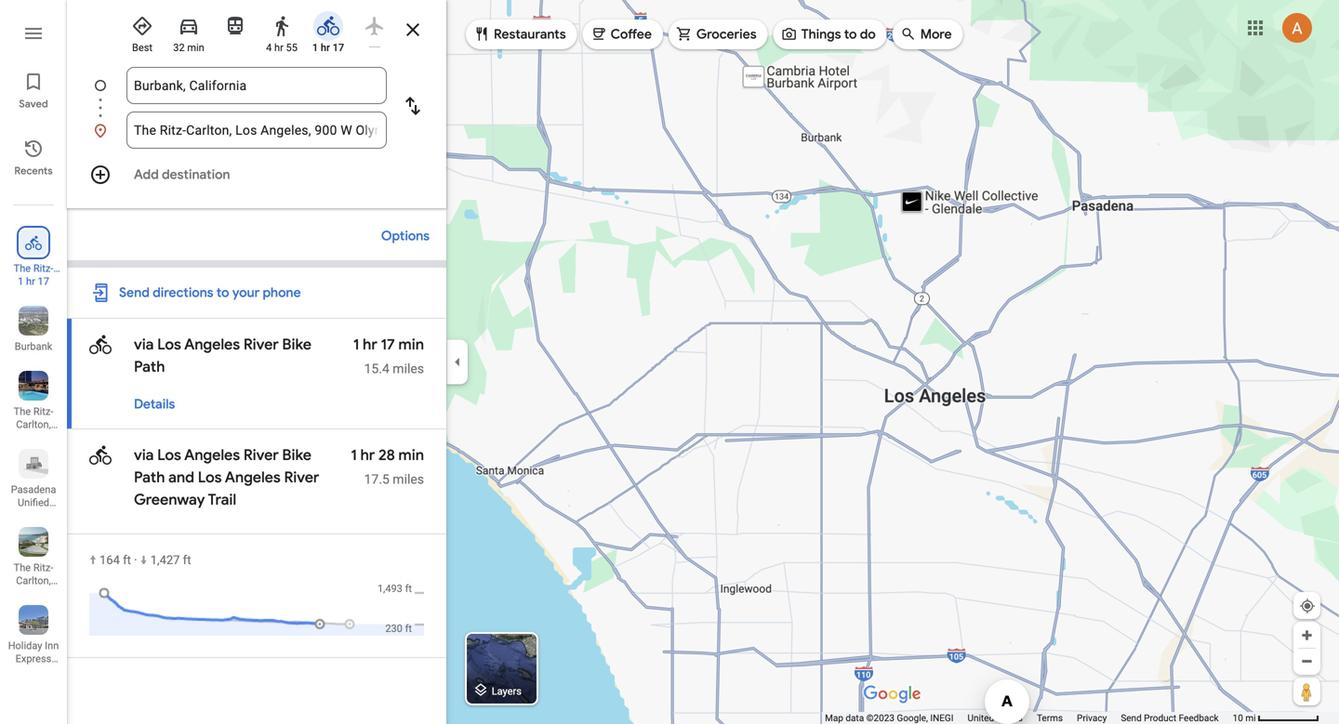 Task type: vqa. For each thing, say whether or not it's contained in the screenshot.


Task type: locate. For each thing, give the bounding box(es) containing it.
add
[[134, 166, 159, 183]]

angeles up pasadena
[[15, 445, 52, 457]]

list item down the 4
[[67, 67, 446, 126]]

walking image
[[271, 15, 293, 37]]

greenway
[[134, 491, 205, 510]]

1 vertical spatial path
[[134, 468, 165, 487]]

2 list item from the top
[[67, 112, 446, 149]]

angeles up and
[[184, 446, 240, 465]]

 groceries
[[676, 24, 757, 44]]

privacy button
[[1077, 712, 1107, 724]]

los down the directions
[[157, 335, 181, 354]]

ritz-
[[33, 406, 53, 418], [33, 562, 53, 574]]

1 horizontal spatial 1 hr 17
[[312, 42, 344, 53]]

layers
[[492, 686, 522, 697]]

the inside the ritz- carlton, laguna niguel
[[14, 562, 31, 574]]

1 vertical spatial bike
[[282, 446, 311, 465]]

0 horizontal spatial 1 hr 17
[[18, 276, 49, 287]]

0 vertical spatial send
[[119, 285, 150, 301]]

1 vertical spatial to
[[216, 285, 229, 301]]

1 hr 17 radio
[[309, 7, 348, 55]]

bike inside los angeles river bike path and los angeles river greenway trail
[[282, 446, 311, 465]]

inn
[[45, 640, 59, 652]]

4 hr 55 radio
[[262, 7, 301, 55]]

 right the ritz- carlton, los angeles
[[89, 442, 112, 469]]

1 horizontal spatial 17
[[333, 42, 344, 53]]

google maps element
[[0, 0, 1339, 724]]

min right 28
[[398, 446, 424, 465]]

send right 
[[119, 285, 150, 301]]

1 horizontal spatial to
[[844, 26, 857, 43]]

list item down starting point burbank, california field
[[67, 112, 446, 149]]

 restaurants
[[473, 24, 566, 44]]

2 carlton, from the top
[[16, 575, 51, 587]]

1 horizontal spatial send
[[1121, 713, 1142, 724]]

None radio
[[216, 7, 255, 41]]

min for los angeles river bike path
[[398, 335, 424, 354]]

 down recents
[[25, 232, 42, 253]]

carlton, up pasadena unified school district button
[[16, 419, 51, 431]]

los inside los angeles river bike path
[[157, 335, 181, 354]]

united
[[968, 713, 994, 724]]

hr up 15.4
[[363, 335, 377, 354]]

2 vertical spatial 
[[89, 442, 112, 469]]

via
[[134, 335, 157, 354], [134, 446, 157, 465]]

2 the from the top
[[14, 562, 31, 574]]

4
[[266, 42, 272, 53]]


[[89, 161, 112, 188]]

min inside 1 hr 28 min 17.5 miles
[[398, 446, 424, 465]]

miles
[[393, 361, 424, 377], [393, 472, 424, 487]]

carlton, inside the ritz- carlton, laguna niguel
[[16, 575, 51, 587]]

1 path from the top
[[134, 358, 165, 377]]

map
[[825, 713, 843, 724]]

none field down the 4
[[134, 67, 379, 104]]

None field
[[134, 67, 379, 104], [134, 112, 379, 149]]

data
[[846, 713, 864, 724]]

the down burbank
[[14, 406, 31, 418]]

164 ft
[[99, 553, 131, 567]]

miles right 15.4
[[393, 361, 424, 377]]

united states button
[[968, 712, 1023, 724]]

river
[[243, 335, 279, 354], [243, 446, 279, 465], [284, 468, 319, 487]]

carlton, inside the ritz- carlton, los angeles
[[16, 419, 51, 431]]

55
[[286, 42, 297, 53]]

the inside the ritz- carlton, los angeles
[[14, 406, 31, 418]]

send
[[119, 285, 150, 301], [1121, 713, 1142, 724]]

min for los angeles river bike path and los angeles river greenway trail
[[398, 446, 424, 465]]

to
[[844, 26, 857, 43], [216, 285, 229, 301]]

1 hr 17 up burbank button
[[18, 276, 49, 287]]

send left product
[[1121, 713, 1142, 724]]

None radio
[[355, 7, 394, 47]]

to inside ' things to do'
[[844, 26, 857, 43]]

menu image
[[22, 22, 45, 45]]

hr
[[274, 42, 283, 53], [321, 42, 330, 53], [26, 276, 35, 287], [363, 335, 377, 354], [360, 446, 375, 465]]

1 via from the top
[[134, 335, 157, 354]]

none field destination the ritz-carlton, los angeles, 900 w olympic blvd, los angeles, ca 90015
[[134, 112, 379, 149]]

17 up 15.4
[[381, 335, 395, 354]]

0 vertical spatial none field
[[134, 67, 379, 104]]

list
[[67, 67, 446, 149]]

diego
[[30, 679, 56, 691]]


[[25, 232, 42, 253], [89, 332, 112, 358], [89, 442, 112, 469]]

none field down starting point burbank, california field
[[134, 112, 379, 149]]

ritz- up laguna
[[33, 562, 53, 574]]

ritz- for the ritz- carlton, laguna niguel
[[33, 562, 53, 574]]

0 vertical spatial to
[[844, 26, 857, 43]]

bike inside los angeles river bike path
[[282, 335, 311, 354]]

2 cycling image from the top
[[89, 442, 112, 469]]

united states
[[968, 713, 1023, 724]]

hr inside  list
[[26, 276, 35, 287]]

1 hr 17
[[312, 42, 344, 53], [18, 276, 49, 287]]

miles inside "1 hr 17 min 15.4 miles"
[[393, 361, 424, 377]]

0 vertical spatial 1 hr 17
[[312, 42, 344, 53]]

angeles inside los angeles river bike path
[[184, 335, 240, 354]]

2 miles from the top
[[393, 472, 424, 487]]

0 vertical spatial river
[[243, 335, 279, 354]]

1 vertical spatial cycling image
[[89, 442, 112, 469]]

2 bike from the top
[[282, 446, 311, 465]]

1 vertical spatial 1 hr 17
[[18, 276, 49, 287]]

 button
[[387, 80, 439, 136]]

1 vertical spatial ritz-
[[33, 562, 53, 574]]

2 vertical spatial 17
[[381, 335, 395, 354]]

1 the from the top
[[14, 406, 31, 418]]

collapse side panel image
[[447, 352, 468, 372]]

miles inside 1 hr 28 min 17.5 miles
[[393, 472, 424, 487]]

1 vertical spatial carlton,
[[16, 575, 51, 587]]

0 vertical spatial bike
[[282, 335, 311, 354]]

none radio inside google maps element
[[355, 7, 394, 47]]

1,427 ft
[[150, 553, 191, 567]]

cycling image
[[89, 332, 112, 358], [89, 442, 112, 469]]

none field for second "list item" from the top
[[134, 112, 379, 149]]

min inside "1 hr 17 min 15.4 miles"
[[398, 335, 424, 354]]

hr inside 1 hr 28 min 17.5 miles
[[360, 446, 375, 465]]

river inside los angeles river bike path
[[243, 335, 279, 354]]

1 vertical spatial none field
[[134, 112, 379, 149]]

the for the ritz- carlton, los angeles
[[14, 406, 31, 418]]

via up greenway
[[134, 446, 157, 465]]

ritz- inside the ritz- carlton, laguna niguel
[[33, 562, 53, 574]]

1 vertical spatial miles
[[393, 472, 424, 487]]

miles right 17.5
[[393, 472, 424, 487]]

footer
[[825, 712, 1233, 724]]

burbank button
[[0, 298, 67, 356]]

total ascent of 164 ft. total descent of 1,427 ft. image
[[89, 582, 424, 639]]

 down 
[[89, 332, 112, 358]]

list inside google maps element
[[67, 67, 446, 149]]

zoom in image
[[1300, 629, 1314, 643]]

1 vertical spatial min
[[398, 335, 424, 354]]

1 cycling image from the top
[[89, 332, 112, 358]]

 things to do
[[781, 24, 876, 44]]

17 down cycling icon
[[333, 42, 344, 53]]

min left the collapse side panel 'icon' at the left
[[398, 335, 424, 354]]

1 none field from the top
[[134, 67, 379, 104]]

1 ritz- from the top
[[33, 406, 53, 418]]

river for los angeles river bike path
[[243, 335, 279, 354]]

2 via from the top
[[134, 446, 157, 465]]

1 vertical spatial via
[[134, 446, 157, 465]]

path inside los angeles river bike path and los angeles river greenway trail
[[134, 468, 165, 487]]

the up laguna
[[14, 562, 31, 574]]

your
[[232, 285, 260, 301]]

to left your
[[216, 285, 229, 301]]

2 none field from the top
[[134, 112, 379, 149]]

bike down phone
[[282, 335, 311, 354]]

1 inside radio
[[312, 42, 318, 53]]

0 vertical spatial miles
[[393, 361, 424, 377]]

0 vertical spatial ritz-
[[33, 406, 53, 418]]

carlton,
[[16, 419, 51, 431], [16, 575, 51, 587]]

path inside los angeles river bike path
[[134, 358, 165, 377]]

0 vertical spatial min
[[187, 42, 204, 53]]

1 hr 17 down cycling icon
[[312, 42, 344, 53]]

google account: apple lee  
(apple.applelee2001@gmail.com) image
[[1282, 13, 1312, 43]]

min right the 32 at the top of page
[[187, 42, 204, 53]]

2 vertical spatial min
[[398, 446, 424, 465]]

los up trail
[[198, 468, 222, 487]]

1 vertical spatial river
[[243, 446, 279, 465]]

0 vertical spatial carlton,
[[16, 419, 51, 431]]

0 horizontal spatial to
[[216, 285, 229, 301]]

1
[[312, 42, 318, 53], [18, 276, 24, 287], [353, 335, 359, 354], [351, 446, 357, 465]]

1 vertical spatial send
[[1121, 713, 1142, 724]]

terms
[[1037, 713, 1063, 724]]

 send directions to your phone
[[91, 281, 301, 305]]

none field for second "list item" from the bottom of the google maps element
[[134, 67, 379, 104]]

1,493 ft
[[378, 583, 412, 595]]

holiday inn express mira mesa- san diego button
[[0, 598, 67, 691]]

 more
[[900, 24, 952, 44]]

groceries
[[696, 26, 757, 43]]

min inside option
[[187, 42, 204, 53]]

carlton, up laguna
[[16, 575, 51, 587]]

holiday inn express mira mesa- san diego
[[8, 640, 59, 691]]

via for los angeles river bike path and los angeles river greenway trail
[[134, 446, 157, 465]]

via up details button
[[134, 335, 157, 354]]

path up greenway
[[134, 468, 165, 487]]

0 vertical spatial via
[[134, 335, 157, 354]]

2 ritz- from the top
[[33, 562, 53, 574]]

best travel modes image
[[131, 15, 153, 37]]

1 vertical spatial 
[[89, 332, 112, 358]]

the for the ritz- carlton, laguna niguel
[[14, 562, 31, 574]]

mira
[[8, 666, 28, 678]]

los angeles river bike path and los angeles river greenway trail
[[134, 446, 319, 510]]

1 miles from the top
[[393, 361, 424, 377]]

angeles
[[184, 335, 240, 354], [15, 445, 52, 457], [184, 446, 240, 465], [225, 468, 281, 487]]

ritz- inside the ritz- carlton, los angeles
[[33, 406, 53, 418]]

0 vertical spatial the
[[14, 406, 31, 418]]

recents
[[14, 165, 53, 178]]

1 vertical spatial the
[[14, 562, 31, 574]]

driving image
[[178, 15, 200, 37]]

0 horizontal spatial send
[[119, 285, 150, 301]]


[[402, 93, 424, 119]]

inegi
[[930, 713, 954, 724]]

directions
[[153, 285, 213, 301]]

hr left 28
[[360, 446, 375, 465]]

1 carlton, from the top
[[16, 419, 51, 431]]

san
[[10, 679, 28, 691]]

angeles down  send directions to your phone
[[184, 335, 240, 354]]

2 horizontal spatial 17
[[381, 335, 395, 354]]

list item
[[67, 67, 446, 126], [67, 112, 446, 149]]

options button
[[372, 219, 439, 253]]

bike left 28
[[282, 446, 311, 465]]

17 up burbank button
[[38, 276, 49, 287]]

show your location image
[[1299, 598, 1316, 615]]

17
[[333, 42, 344, 53], [38, 276, 49, 287], [381, 335, 395, 354]]

path up details on the left bottom of the page
[[134, 358, 165, 377]]

cycling image down 
[[89, 332, 112, 358]]

0 vertical spatial path
[[134, 358, 165, 377]]

10
[[1233, 713, 1243, 724]]

0 vertical spatial 17
[[333, 42, 344, 53]]

footer containing map data ©2023 google, inegi
[[825, 712, 1233, 724]]

map data ©2023 google, inegi
[[825, 713, 954, 724]]

2 path from the top
[[134, 468, 165, 487]]

1 hr 17 inside radio
[[312, 42, 344, 53]]

ritz- down burbank
[[33, 406, 53, 418]]

cycling image for los angeles river bike path
[[89, 332, 112, 358]]

0 horizontal spatial 17
[[38, 276, 49, 287]]

0 vertical spatial cycling image
[[89, 332, 112, 358]]

to left the do
[[844, 26, 857, 43]]

17 inside radio
[[333, 42, 344, 53]]

los up pasadena
[[25, 432, 42, 444]]

1 bike from the top
[[282, 335, 311, 354]]

hr inside "1 hr 17 min 15.4 miles"
[[363, 335, 377, 354]]

feedback
[[1179, 713, 1219, 724]]

1 vertical spatial 17
[[38, 276, 49, 287]]

0 vertical spatial 
[[25, 232, 42, 253]]

 coffee
[[590, 24, 652, 44]]

cycling image for los angeles river bike path and los angeles river greenway trail
[[89, 442, 112, 469]]

details button
[[125, 388, 184, 421]]

hr up burbank button
[[26, 276, 35, 287]]

pasadena
[[11, 484, 56, 496]]

cycling image right the ritz- carlton, los angeles
[[89, 442, 112, 469]]

transit image
[[224, 15, 246, 37]]



Task type: describe. For each thing, give the bounding box(es) containing it.
1 list item from the top
[[67, 67, 446, 126]]

hr down cycling icon
[[321, 42, 330, 53]]


[[472, 680, 489, 701]]

send inside  send directions to your phone
[[119, 285, 150, 301]]

send inside button
[[1121, 713, 1142, 724]]

miles for 17
[[393, 361, 424, 377]]

1 hr 17 min 15.4 miles
[[353, 335, 424, 377]]

district
[[17, 523, 50, 535]]

add destination
[[134, 166, 230, 183]]

flights image
[[364, 15, 386, 37]]

path for los angeles river bike path
[[134, 358, 165, 377]]

1 hr 28 min 17.5 miles
[[351, 446, 424, 487]]

unified
[[18, 497, 49, 509]]

to inside  send directions to your phone
[[216, 285, 229, 301]]

none field starting point burbank, california
[[134, 67, 379, 104]]

saved
[[19, 98, 48, 111]]


[[91, 281, 112, 305]]

 layers
[[472, 680, 522, 701]]

2 vertical spatial river
[[284, 468, 319, 487]]

phone
[[263, 285, 301, 301]]

express
[[15, 653, 51, 665]]

32 min
[[173, 42, 204, 53]]

niguel
[[19, 601, 48, 613]]

burbank
[[15, 341, 52, 352]]

states
[[996, 713, 1023, 724]]

©2023
[[866, 713, 894, 724]]

17 inside  list
[[38, 276, 49, 287]]

pasadena unified school district
[[11, 484, 56, 535]]

the ritz- carlton, los angeles
[[14, 406, 53, 457]]

carlton, for los
[[16, 419, 51, 431]]

via for los angeles river bike path
[[134, 335, 157, 354]]

32
[[173, 42, 185, 53]]

angeles inside the ritz- carlton, los angeles
[[15, 445, 52, 457]]

the ritz- carlton, los angeles button
[[0, 364, 67, 457]]

restaurants
[[494, 26, 566, 43]]

footer inside google maps element
[[825, 712, 1233, 724]]

·
[[134, 553, 137, 567]]

path for los angeles river bike path and los angeles river greenway trail
[[134, 468, 165, 487]]

coffee
[[611, 26, 652, 43]]

164 ft ·
[[99, 553, 140, 567]]

1 inside  list
[[18, 276, 24, 287]]

details
[[134, 396, 175, 413]]

best
[[132, 42, 152, 53]]

1 inside 1 hr 28 min 17.5 miles
[[351, 446, 357, 465]]

10 mi
[[1233, 713, 1256, 724]]

send product feedback button
[[1121, 712, 1219, 724]]

ritz- for the ritz- carlton, los angeles
[[33, 406, 53, 418]]

 for los angeles river bike path
[[89, 332, 112, 358]]


[[900, 24, 917, 44]]

bike for los angeles river bike path
[[282, 335, 311, 354]]

17 inside "1 hr 17 min 15.4 miles"
[[381, 335, 395, 354]]

los inside the ritz- carlton, los angeles
[[25, 432, 42, 444]]

saved button
[[0, 63, 67, 115]]

los angeles river bike path
[[134, 335, 311, 377]]

more
[[920, 26, 952, 43]]

river for los angeles river bike path and los angeles river greenway trail
[[243, 446, 279, 465]]


[[676, 24, 693, 44]]

 button
[[393, 7, 432, 52]]

 for los angeles river bike path and los angeles river greenway trail
[[89, 442, 112, 469]]

mesa-
[[31, 666, 59, 678]]

angeles up trail
[[225, 468, 281, 487]]

show street view coverage image
[[1293, 678, 1320, 706]]

hr right the 4
[[274, 42, 283, 53]]

Starting point Burbank, California field
[[134, 74, 379, 97]]

bike for los angeles river bike path and los angeles river greenway trail
[[282, 446, 311, 465]]

send product feedback
[[1121, 713, 1219, 724]]

recents button
[[0, 130, 67, 182]]

options
[[381, 228, 430, 245]]

4 hr 55
[[266, 42, 297, 53]]

Best radio
[[123, 7, 162, 55]]

zoom out image
[[1300, 655, 1314, 669]]

Destination The Ritz-Carlton, Los Angeles, 900 W Olympic Blvd, Los Angeles, CA 90015 field
[[134, 119, 379, 141]]

17.5
[[364, 472, 389, 487]]

the ritz- carlton, laguna niguel
[[14, 562, 53, 613]]

holiday
[[8, 640, 42, 652]]

google,
[[897, 713, 928, 724]]

school
[[18, 510, 49, 522]]

carlton, for laguna
[[16, 575, 51, 587]]

destination
[[162, 166, 230, 183]]

privacy
[[1077, 713, 1107, 724]]

1 inside "1 hr 17 min 15.4 miles"
[[353, 335, 359, 354]]

32 min radio
[[169, 7, 208, 55]]

 list
[[0, 0, 67, 724]]

15.4
[[364, 361, 389, 377]]

and
[[168, 468, 194, 487]]

terms button
[[1037, 712, 1063, 724]]

directions main content
[[67, 0, 446, 724]]

230 ft
[[385, 623, 412, 635]]

mi
[[1245, 713, 1256, 724]]


[[590, 24, 607, 44]]

los up and
[[157, 446, 181, 465]]

1 hr 17 inside  list
[[18, 276, 49, 287]]

the ritz- carlton, laguna niguel button
[[0, 520, 67, 613]]

pasadena unified school district button
[[0, 442, 67, 535]]

cycling image
[[317, 15, 339, 37]]


[[473, 24, 490, 44]]

do
[[860, 26, 876, 43]]

laguna
[[17, 588, 50, 600]]

miles for 28
[[393, 472, 424, 487]]

 inside list
[[25, 232, 42, 253]]

28
[[378, 446, 395, 465]]

things
[[801, 26, 841, 43]]


[[402, 16, 424, 43]]



